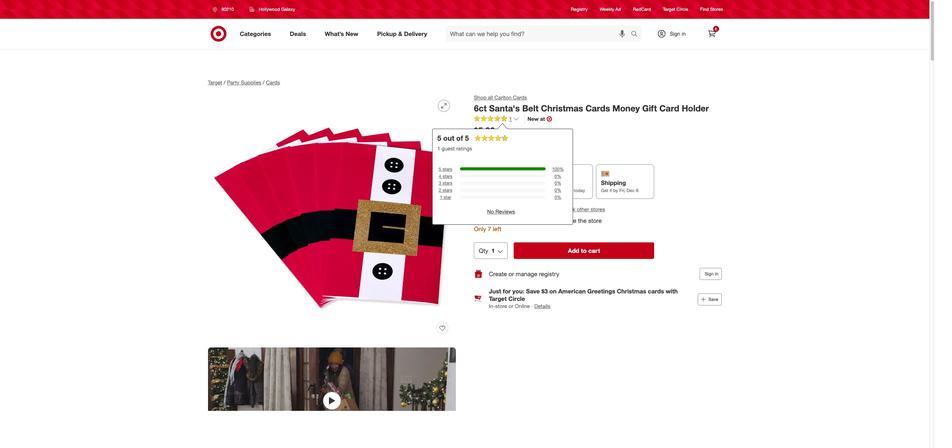 Task type: vqa. For each thing, say whether or not it's contained in the screenshot.
Delivery inside the 'Delivery As soon as 7pm today'
yes



Task type: locate. For each thing, give the bounding box(es) containing it.
target circle link
[[663, 6, 688, 13]]

2 down reviews
[[510, 217, 513, 224]]

2 0 from the top
[[554, 180, 557, 186]]

ready inside ready within 2 hours for pickup inside the store only 7 left
[[474, 217, 491, 224]]

target left 'party'
[[208, 79, 222, 86]]

0 horizontal spatial target
[[208, 79, 222, 86]]

/ left cards link
[[263, 79, 265, 86]]

ready up the pick
[[479, 188, 492, 194]]

sign in down target circle link
[[670, 30, 686, 37]]

0 horizontal spatial save
[[526, 288, 540, 295]]

1 vertical spatial pickup
[[479, 179, 498, 187]]

or
[[508, 270, 514, 278], [508, 303, 513, 310]]

sign in up save button
[[705, 271, 718, 277]]

as
[[557, 188, 562, 194]]

% for 2 stars
[[557, 187, 561, 193]]

0 for 1 star
[[554, 195, 557, 200]]

2 horizontal spatial cards
[[585, 103, 610, 113]]

1 horizontal spatial store
[[588, 217, 602, 224]]

save down sign in button
[[708, 297, 718, 302]]

% up 'as'
[[557, 180, 561, 186]]

hours inside pickup ready within 2 hours
[[510, 188, 521, 194]]

1 horizontal spatial in
[[715, 271, 718, 277]]

party
[[227, 79, 239, 86]]

store down just
[[495, 303, 507, 310]]

save left the $3
[[526, 288, 540, 295]]

new at
[[527, 116, 545, 122]]

stars up 2 stars
[[442, 180, 452, 186]]

0 vertical spatial hours
[[510, 188, 521, 194]]

1 vertical spatial sign
[[705, 271, 714, 277]]

1 for 1 star
[[440, 195, 442, 200]]

&
[[398, 30, 402, 37]]

0 %
[[554, 173, 561, 179], [554, 180, 561, 186], [554, 187, 561, 193], [554, 195, 561, 200]]

1 horizontal spatial sign in
[[705, 271, 718, 277]]

1 right qty
[[491, 247, 495, 255]]

% right soon
[[557, 187, 561, 193]]

1 horizontal spatial 2
[[506, 188, 508, 194]]

stars up the 3 stars
[[442, 173, 452, 179]]

delivery right &
[[404, 30, 427, 37]]

0 horizontal spatial in
[[682, 30, 686, 37]]

with
[[666, 288, 678, 295]]

1 horizontal spatial /
[[263, 79, 265, 86]]

circle
[[677, 7, 688, 12], [508, 295, 525, 303]]

1 horizontal spatial pickup
[[479, 179, 498, 187]]

shipping
[[601, 179, 626, 187]]

0 horizontal spatial pickup
[[377, 30, 397, 37]]

1 vertical spatial circle
[[508, 295, 525, 303]]

when
[[474, 138, 487, 144]]

shipping get it by fri, dec 8
[[601, 179, 638, 194]]

pickup left &
[[377, 30, 397, 37]]

4 0 % from the top
[[554, 195, 561, 200]]

fri,
[[619, 188, 625, 194]]

0 vertical spatial christmas
[[541, 103, 583, 113]]

stars up 4 stars
[[442, 166, 452, 172]]

target for target / party supplies / cards
[[208, 79, 222, 86]]

90210 button
[[208, 3, 242, 16]]

sign down target circle link
[[670, 30, 680, 37]]

% up delivery as soon as 7pm today
[[559, 166, 564, 172]]

1 horizontal spatial at
[[540, 116, 545, 122]]

ratings
[[456, 145, 472, 152]]

0 % left 7pm
[[554, 187, 561, 193]]

stars for 5 stars
[[442, 166, 452, 172]]

christmas left cards
[[617, 288, 646, 295]]

just for you: save $3 on american greetings christmas cards with target circle in-store or online ∙ details
[[489, 288, 678, 310]]

2 up pick up at hollywood galaxy
[[506, 188, 508, 194]]

1 horizontal spatial circle
[[677, 7, 688, 12]]

5 up 4
[[439, 166, 441, 172]]

5 left out
[[437, 134, 441, 142]]

0 horizontal spatial 2
[[439, 187, 441, 193]]

or right create
[[508, 270, 514, 278]]

save inside the just for you: save $3 on american greetings christmas cards with target circle in-store or online ∙ details
[[526, 288, 540, 295]]

cards
[[266, 79, 280, 86], [513, 94, 527, 101], [585, 103, 610, 113]]

target up in-
[[489, 295, 507, 303]]

1 vertical spatial for
[[503, 288, 511, 295]]

hollywood galaxy button
[[245, 3, 300, 16]]

other
[[577, 206, 589, 212]]

what's new
[[325, 30, 358, 37]]

5 for stars
[[439, 166, 441, 172]]

0 left 'as'
[[554, 187, 557, 193]]

1 vertical spatial christmas
[[617, 288, 646, 295]]

0 horizontal spatial at
[[497, 205, 502, 213]]

ready inside pickup ready within 2 hours
[[479, 188, 492, 194]]

1 horizontal spatial delivery
[[540, 179, 563, 187]]

galaxy
[[281, 6, 295, 12], [536, 205, 555, 213]]

% down 100 %
[[557, 173, 561, 179]]

3 stars from the top
[[442, 180, 452, 186]]

circle inside the just for you: save $3 on american greetings christmas cards with target circle in-store or online ∙ details
[[508, 295, 525, 303]]

0 horizontal spatial delivery
[[404, 30, 427, 37]]

1 vertical spatial hollywood
[[504, 205, 534, 213]]

1 vertical spatial save
[[708, 297, 718, 302]]

0 vertical spatial in
[[682, 30, 686, 37]]

0 up soon
[[554, 180, 557, 186]]

1 left star
[[440, 195, 442, 200]]

0 for 3 stars
[[554, 180, 557, 186]]

0 horizontal spatial sign in
[[670, 30, 686, 37]]

1 vertical spatial within
[[493, 217, 508, 224]]

1 down santa's
[[509, 116, 512, 122]]

manage
[[516, 270, 537, 278]]

1 vertical spatial in
[[715, 271, 718, 277]]

1 vertical spatial galaxy
[[536, 205, 555, 213]]

0 horizontal spatial for
[[503, 288, 511, 295]]

2 / from the left
[[263, 79, 265, 86]]

$5.99 when purchased online
[[474, 125, 529, 144]]

out
[[443, 134, 454, 142]]

0 horizontal spatial christmas
[[541, 103, 583, 113]]

pickup for ready
[[479, 179, 498, 187]]

carlton
[[494, 94, 511, 101]]

for
[[532, 217, 539, 224], [503, 288, 511, 295]]

1 horizontal spatial save
[[708, 297, 718, 302]]

0 horizontal spatial hollywood
[[259, 6, 280, 12]]

1 vertical spatial hours
[[515, 217, 530, 224]]

1 horizontal spatial target
[[489, 295, 507, 303]]

add to cart button
[[514, 243, 654, 259]]

hollywood galaxy
[[259, 6, 295, 12]]

100
[[552, 166, 559, 172]]

0 vertical spatial hollywood
[[259, 6, 280, 12]]

2 stars from the top
[[442, 173, 452, 179]]

0 % up 'as'
[[554, 180, 561, 186]]

0 horizontal spatial new
[[346, 30, 358, 37]]

christmas
[[541, 103, 583, 113], [617, 288, 646, 295]]

1 horizontal spatial hollywood
[[504, 205, 534, 213]]

hours down hollywood galaxy button
[[515, 217, 530, 224]]

sign in
[[670, 30, 686, 37], [705, 271, 718, 277]]

you:
[[512, 288, 524, 295]]

0 vertical spatial ready
[[479, 188, 492, 194]]

1 stars from the top
[[442, 166, 452, 172]]

save inside button
[[708, 297, 718, 302]]

2 vertical spatial target
[[489, 295, 507, 303]]

0 down 100
[[554, 173, 557, 179]]

% down 'as'
[[557, 195, 561, 200]]

/ left 'party'
[[224, 79, 226, 86]]

0 vertical spatial store
[[588, 217, 602, 224]]

check
[[560, 206, 575, 212]]

1 vertical spatial ready
[[474, 217, 491, 224]]

0 vertical spatial target
[[663, 7, 675, 12]]

pickup for &
[[377, 30, 397, 37]]

add
[[568, 247, 579, 255]]

soon
[[546, 188, 556, 194]]

christmas up new at
[[541, 103, 583, 113]]

stars up star
[[442, 187, 452, 193]]

check other stores button
[[560, 205, 605, 214]]

cards up belt
[[513, 94, 527, 101]]

pickup inside pickup ready within 2 hours
[[479, 179, 498, 187]]

0 % for 4 stars
[[554, 173, 561, 179]]

0 vertical spatial or
[[508, 270, 514, 278]]

ready up the only
[[474, 217, 491, 224]]

for down hollywood galaxy button
[[532, 217, 539, 224]]

4 stars from the top
[[442, 187, 452, 193]]

0 % for 3 stars
[[554, 180, 561, 186]]

online
[[515, 303, 530, 310]]

0 % for 1 star
[[554, 195, 561, 200]]

0 horizontal spatial circle
[[508, 295, 525, 303]]

0 % down 100 %
[[554, 173, 561, 179]]

target for target circle
[[663, 7, 675, 12]]

new down belt
[[527, 116, 539, 122]]

supplies
[[241, 79, 261, 86]]

in
[[682, 30, 686, 37], [715, 271, 718, 277]]

1 0 from the top
[[554, 173, 557, 179]]

1 horizontal spatial galaxy
[[536, 205, 555, 213]]

0 vertical spatial for
[[532, 217, 539, 224]]

0 vertical spatial pickup
[[377, 30, 397, 37]]

0 vertical spatial within
[[493, 188, 505, 194]]

store down 'stores'
[[588, 217, 602, 224]]

for inside the just for you: save $3 on american greetings christmas cards with target circle in-store or online ∙ details
[[503, 288, 511, 295]]

for left you:
[[503, 288, 511, 295]]

1 vertical spatial store
[[495, 303, 507, 310]]

1 vertical spatial target
[[208, 79, 222, 86]]

santa's
[[489, 103, 520, 113]]

1 horizontal spatial for
[[532, 217, 539, 224]]

0 horizontal spatial store
[[495, 303, 507, 310]]

registry
[[539, 270, 559, 278]]

$3
[[541, 288, 548, 295]]

deals link
[[283, 26, 315, 42]]

1 0 % from the top
[[554, 173, 561, 179]]

galaxy up deals in the left top of the page
[[281, 6, 295, 12]]

3 0 % from the top
[[554, 187, 561, 193]]

store inside ready within 2 hours for pickup inside the store only 7 left
[[588, 217, 602, 224]]

1 horizontal spatial christmas
[[617, 288, 646, 295]]

on
[[549, 288, 556, 295]]

or left online
[[508, 303, 513, 310]]

it
[[609, 188, 612, 194]]

4 0 from the top
[[554, 195, 557, 200]]

0 vertical spatial sign
[[670, 30, 680, 37]]

1 horizontal spatial cards
[[513, 94, 527, 101]]

0 vertical spatial cards
[[266, 79, 280, 86]]

0 vertical spatial save
[[526, 288, 540, 295]]

1 vertical spatial new
[[527, 116, 539, 122]]

What can we help you find? suggestions appear below search field
[[446, 26, 633, 42]]

new right what's
[[346, 30, 358, 37]]

0 horizontal spatial cards
[[266, 79, 280, 86]]

get
[[601, 188, 608, 194]]

target up "sign in" link
[[663, 7, 675, 12]]

2 0 % from the top
[[554, 180, 561, 186]]

stars for 3 stars
[[442, 180, 452, 186]]

delivery up soon
[[540, 179, 563, 187]]

circle left find
[[677, 7, 688, 12]]

5
[[437, 134, 441, 142], [465, 134, 469, 142], [439, 166, 441, 172]]

hours up pick up at hollywood galaxy
[[510, 188, 521, 194]]

details button
[[534, 303, 550, 310]]

1 vertical spatial sign in
[[705, 271, 718, 277]]

6ct
[[474, 103, 487, 113]]

pickup
[[377, 30, 397, 37], [479, 179, 498, 187]]

2 horizontal spatial target
[[663, 7, 675, 12]]

save button
[[697, 294, 722, 306]]

cards right supplies at the left top of page
[[266, 79, 280, 86]]

1 left guest
[[437, 145, 440, 152]]

within down no reviews button
[[493, 217, 508, 224]]

by
[[613, 188, 618, 194]]

1 vertical spatial delivery
[[540, 179, 563, 187]]

6ct santa&#39;s belt christmas cards money gift card holder, 1 of 9 image
[[208, 94, 456, 342]]

0 vertical spatial galaxy
[[281, 6, 295, 12]]

5 out of 5
[[437, 134, 469, 142]]

pickup up the up
[[479, 179, 498, 187]]

0 down soon
[[554, 195, 557, 200]]

2 horizontal spatial 2
[[510, 217, 513, 224]]

0 horizontal spatial galaxy
[[281, 6, 295, 12]]

cards left money
[[585, 103, 610, 113]]

store
[[588, 217, 602, 224], [495, 303, 507, 310]]

0 horizontal spatial sign
[[670, 30, 680, 37]]

sign inside "sign in" link
[[670, 30, 680, 37]]

pickup & delivery
[[377, 30, 427, 37]]

1 guest ratings
[[437, 145, 472, 152]]

0 vertical spatial sign in
[[670, 30, 686, 37]]

up
[[488, 205, 495, 213]]

2 vertical spatial cards
[[585, 103, 610, 113]]

christmas inside shop all carlton cards 6ct santa's belt christmas cards money gift card holder
[[541, 103, 583, 113]]

2 stars
[[439, 187, 452, 193]]

1 horizontal spatial sign
[[705, 271, 714, 277]]

1 vertical spatial or
[[508, 303, 513, 310]]

0 % down 'as'
[[554, 195, 561, 200]]

90210
[[221, 6, 234, 12]]

0 for 4 stars
[[554, 173, 557, 179]]

categories link
[[233, 26, 280, 42]]

circle up online
[[508, 295, 525, 303]]

stars
[[442, 166, 452, 172], [442, 173, 452, 179], [442, 180, 452, 186], [442, 187, 452, 193]]

within inside pickup ready within 2 hours
[[493, 188, 505, 194]]

0 vertical spatial at
[[540, 116, 545, 122]]

within up the up
[[493, 188, 505, 194]]

3 0 from the top
[[554, 187, 557, 193]]

new
[[346, 30, 358, 37], [527, 116, 539, 122]]

star
[[444, 195, 451, 200]]

0 horizontal spatial /
[[224, 79, 226, 86]]

5 stars
[[439, 166, 452, 172]]

2 or from the top
[[508, 303, 513, 310]]

in down target circle link
[[682, 30, 686, 37]]

pickup ready within 2 hours
[[479, 179, 521, 194]]

galaxy up "pickup"
[[536, 205, 555, 213]]

of
[[456, 134, 463, 142]]

sign up save button
[[705, 271, 714, 277]]

in up save button
[[715, 271, 718, 277]]

2 down 3
[[439, 187, 441, 193]]



Task type: describe. For each thing, give the bounding box(es) containing it.
no reviews button
[[487, 208, 515, 216]]

sign in inside "sign in" link
[[670, 30, 686, 37]]

2 inside ready within 2 hours for pickup inside the store only 7 left
[[510, 217, 513, 224]]

create or manage registry
[[489, 270, 559, 278]]

5 right of
[[465, 134, 469, 142]]

hollywood galaxy button
[[504, 205, 555, 213]]

1 vertical spatial at
[[497, 205, 502, 213]]

7pm
[[563, 188, 572, 194]]

qty
[[479, 247, 488, 255]]

shop
[[474, 94, 486, 101]]

weekly ad link
[[600, 6, 621, 13]]

just
[[489, 288, 501, 295]]

6 link
[[704, 26, 720, 42]]

what's new link
[[318, 26, 368, 42]]

or inside the just for you: save $3 on american greetings christmas cards with target circle in-store or online ∙ details
[[508, 303, 513, 310]]

0 for 2 stars
[[554, 187, 557, 193]]

stars for 2 stars
[[442, 187, 452, 193]]

1 for 1 guest ratings
[[437, 145, 440, 152]]

find
[[700, 7, 709, 12]]

party supplies link
[[227, 79, 261, 86]]

stores
[[710, 7, 723, 12]]

gift
[[642, 103, 657, 113]]

inside
[[560, 217, 576, 224]]

card
[[659, 103, 679, 113]]

sign in inside sign in button
[[705, 271, 718, 277]]

pickup & delivery link
[[371, 26, 437, 42]]

no reviews
[[487, 208, 515, 215]]

add to cart
[[568, 247, 600, 255]]

all
[[488, 94, 493, 101]]

guest
[[442, 145, 455, 152]]

registry
[[571, 7, 588, 12]]

1 star
[[440, 195, 451, 200]]

0 vertical spatial delivery
[[404, 30, 427, 37]]

galaxy inside dropdown button
[[281, 6, 295, 12]]

search button
[[627, 26, 645, 44]]

stores
[[590, 206, 605, 212]]

details
[[534, 303, 550, 310]]

0 % for 2 stars
[[554, 187, 561, 193]]

delivery as soon as 7pm today
[[540, 179, 585, 194]]

in inside sign in button
[[715, 271, 718, 277]]

hollywood inside dropdown button
[[259, 6, 280, 12]]

3
[[439, 180, 441, 186]]

0 vertical spatial circle
[[677, 7, 688, 12]]

1 horizontal spatial new
[[527, 116, 539, 122]]

pick up at hollywood galaxy
[[474, 205, 555, 213]]

qty 1
[[479, 247, 495, 255]]

7
[[488, 225, 491, 233]]

1 for 1
[[509, 116, 512, 122]]

deals
[[290, 30, 306, 37]]

1 vertical spatial cards
[[513, 94, 527, 101]]

for inside ready within 2 hours for pickup inside the store only 7 left
[[532, 217, 539, 224]]

money
[[612, 103, 640, 113]]

target circle
[[663, 7, 688, 12]]

3 stars
[[439, 180, 452, 186]]

store inside the just for you: save $3 on american greetings christmas cards with target circle in-store or online ∙ details
[[495, 303, 507, 310]]

0 vertical spatial new
[[346, 30, 358, 37]]

what's
[[325, 30, 344, 37]]

% for 3 stars
[[557, 180, 561, 186]]

1 / from the left
[[224, 79, 226, 86]]

6ct santa&#39;s belt christmas cards money gift card holder, 2 of 9, play video image
[[208, 348, 456, 448]]

1 or from the top
[[508, 270, 514, 278]]

create
[[489, 270, 507, 278]]

in inside "sign in" link
[[682, 30, 686, 37]]

image gallery element
[[208, 94, 456, 448]]

sign inside sign in button
[[705, 271, 714, 277]]

in-
[[489, 303, 495, 310]]

greetings
[[587, 288, 615, 295]]

ad
[[615, 7, 621, 12]]

cart
[[588, 247, 600, 255]]

% for 1 star
[[557, 195, 561, 200]]

5 for out of 5
[[437, 134, 441, 142]]

the
[[578, 217, 586, 224]]

stars for 4 stars
[[442, 173, 452, 179]]

8
[[636, 188, 638, 194]]

6
[[715, 27, 717, 31]]

find stores
[[700, 7, 723, 12]]

to
[[581, 247, 587, 255]]

% for 4 stars
[[557, 173, 561, 179]]

2 inside pickup ready within 2 hours
[[506, 188, 508, 194]]

reviews
[[495, 208, 515, 215]]

100 %
[[552, 166, 564, 172]]

categories
[[240, 30, 271, 37]]

∙
[[531, 303, 533, 310]]

delivery inside delivery as soon as 7pm today
[[540, 179, 563, 187]]

pick
[[474, 205, 486, 213]]

online
[[515, 138, 529, 144]]

redcard link
[[633, 6, 651, 13]]

target inside the just for you: save $3 on american greetings christmas cards with target circle in-store or online ∙ details
[[489, 295, 507, 303]]

weekly ad
[[600, 7, 621, 12]]

pickup
[[541, 217, 559, 224]]

left
[[493, 225, 501, 233]]

cards
[[648, 288, 664, 295]]

sign in link
[[651, 26, 698, 42]]

target / party supplies / cards
[[208, 79, 280, 86]]

hours inside ready within 2 hours for pickup inside the store only 7 left
[[515, 217, 530, 224]]

belt
[[522, 103, 538, 113]]

find stores link
[[700, 6, 723, 13]]

christmas inside the just for you: save $3 on american greetings christmas cards with target circle in-store or online ∙ details
[[617, 288, 646, 295]]

no
[[487, 208, 494, 215]]

dec
[[626, 188, 635, 194]]

% for 5 stars
[[559, 166, 564, 172]]

within inside ready within 2 hours for pickup inside the store only 7 left
[[493, 217, 508, 224]]

american
[[558, 288, 586, 295]]

search
[[627, 31, 645, 38]]

registry link
[[571, 6, 588, 13]]

sign in button
[[700, 268, 722, 280]]

only
[[474, 225, 486, 233]]

4 stars
[[439, 173, 452, 179]]

weekly
[[600, 7, 614, 12]]

purchased
[[489, 138, 514, 144]]



